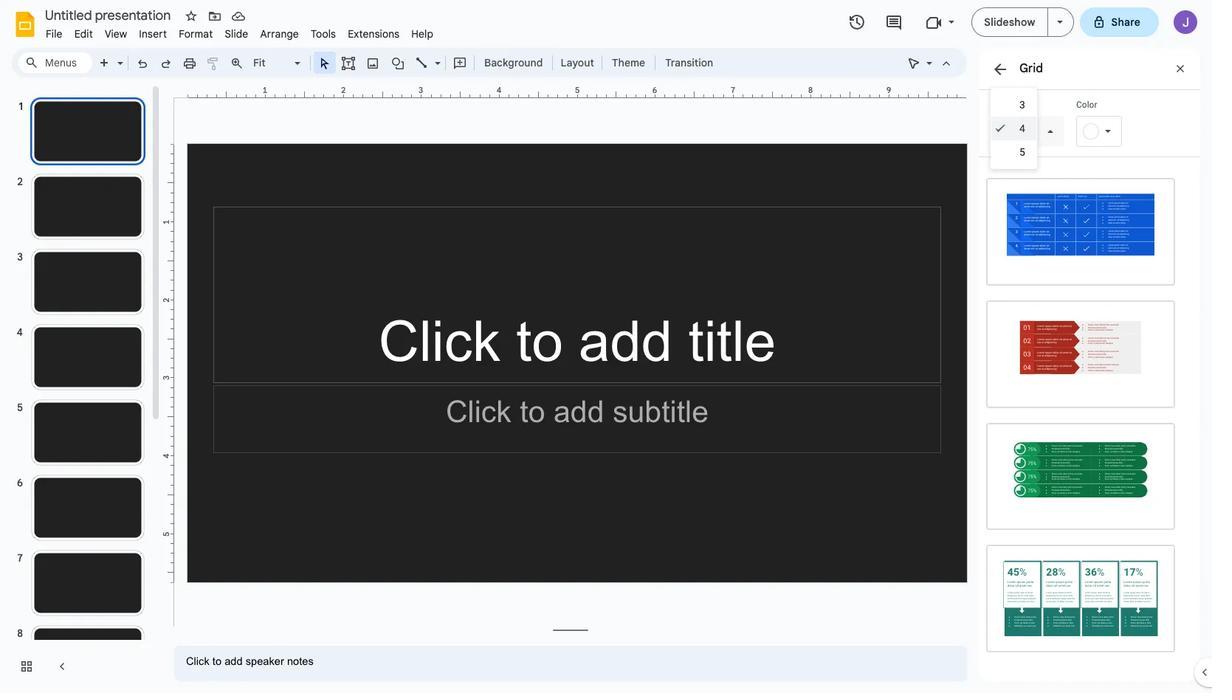 Task type: vqa. For each thing, say whether or not it's contained in the screenshot.
first Bob Builder from the top of the the Version history section
no



Task type: describe. For each thing, give the bounding box(es) containing it.
view menu item
[[99, 25, 133, 43]]

Four rows of information with check marks and details. Accent color: #4285f4, close to cornflower blue. radio
[[979, 171, 1183, 293]]

grid application
[[0, 0, 1212, 693]]

edit
[[74, 27, 93, 41]]

grid section
[[979, 48, 1200, 682]]

list box inside grid 'application'
[[991, 88, 1037, 169]]

option group inside grid 'application'
[[979, 157, 1200, 660]]

share
[[1112, 16, 1141, 29]]

edit menu item
[[68, 25, 99, 43]]

presentation options image
[[1057, 21, 1063, 24]]

arrange menu item
[[254, 25, 305, 43]]

transition button
[[659, 52, 720, 74]]

layout
[[561, 56, 594, 69]]

file
[[46, 27, 62, 41]]

5
[[1020, 146, 1026, 158]]

theme button
[[605, 52, 652, 74]]

tools
[[311, 27, 336, 41]]

slideshow button
[[972, 7, 1048, 37]]

menu bar banner
[[0, 0, 1212, 693]]

Menus field
[[18, 52, 92, 73]]

new slide with layout image
[[114, 53, 123, 58]]

help
[[411, 27, 433, 41]]

shape image
[[389, 52, 406, 73]]

extensions
[[348, 27, 400, 41]]

Four rows of information with arrow shape pointing rightward towards details. Accent color: #db4437, close to light red berry 1. radio
[[979, 293, 1183, 415]]

main toolbar
[[92, 52, 721, 74]]

Zoom field
[[249, 52, 307, 74]]

Rename text field
[[40, 6, 179, 24]]

help menu item
[[406, 25, 439, 43]]

slide
[[225, 27, 248, 41]]

tools menu item
[[305, 25, 342, 43]]



Task type: locate. For each thing, give the bounding box(es) containing it.
3
[[1020, 99, 1026, 111]]

insert menu item
[[133, 25, 173, 43]]

color
[[1076, 100, 1097, 110]]

slide menu item
[[219, 25, 254, 43]]

list box
[[991, 88, 1037, 169]]

share button
[[1080, 7, 1159, 37]]

levels list box
[[991, 99, 1065, 147]]

option group
[[979, 157, 1200, 660]]

theme
[[612, 56, 645, 69]]

arrange
[[260, 27, 299, 41]]

view
[[105, 27, 127, 41]]

levels
[[991, 100, 1016, 110]]

list box containing 3
[[991, 88, 1037, 169]]

transition
[[665, 56, 713, 69]]

format
[[179, 27, 213, 41]]

navigation
[[0, 83, 162, 693]]

file menu item
[[40, 25, 68, 43]]

4 inside list box
[[1020, 123, 1026, 134]]

1 horizontal spatial 4
[[1020, 123, 1026, 134]]

format menu item
[[173, 25, 219, 43]]

4
[[1020, 123, 1026, 134], [997, 126, 1003, 137]]

menu bar
[[40, 19, 439, 44]]

layout button
[[556, 52, 599, 74]]

4 down the "levels"
[[997, 126, 1003, 137]]

menu bar containing file
[[40, 19, 439, 44]]

navigation inside grid 'application'
[[0, 83, 162, 693]]

0 horizontal spatial 4
[[997, 126, 1003, 137]]

insert image image
[[364, 52, 381, 73]]

4 up the 5
[[1020, 123, 1026, 134]]

slideshow
[[984, 16, 1035, 29]]

background button
[[478, 52, 550, 74]]

Four rounded-edged rows of information with percentages and two columns of bulleted details. Accent color: #0f9d58, close to green 11. radio
[[979, 415, 1183, 538]]

4 inside levels list box
[[997, 126, 1003, 137]]

background
[[484, 56, 543, 69]]

levels option
[[991, 99, 1065, 110]]

menu bar inside menu bar banner
[[40, 19, 439, 44]]

Star checkbox
[[181, 6, 202, 27]]

extensions menu item
[[342, 25, 406, 43]]

mode and view toolbar
[[902, 48, 958, 78]]

insert
[[139, 27, 167, 41]]

grid
[[1020, 61, 1043, 76]]

color button
[[1076, 99, 1150, 147]]

Zoom text field
[[251, 52, 292, 73]]

Four columns of information with percentages and arrows pointing down towards bulleted details. Accent color: #26a69a, close to green 11. radio
[[979, 538, 1183, 660]]



